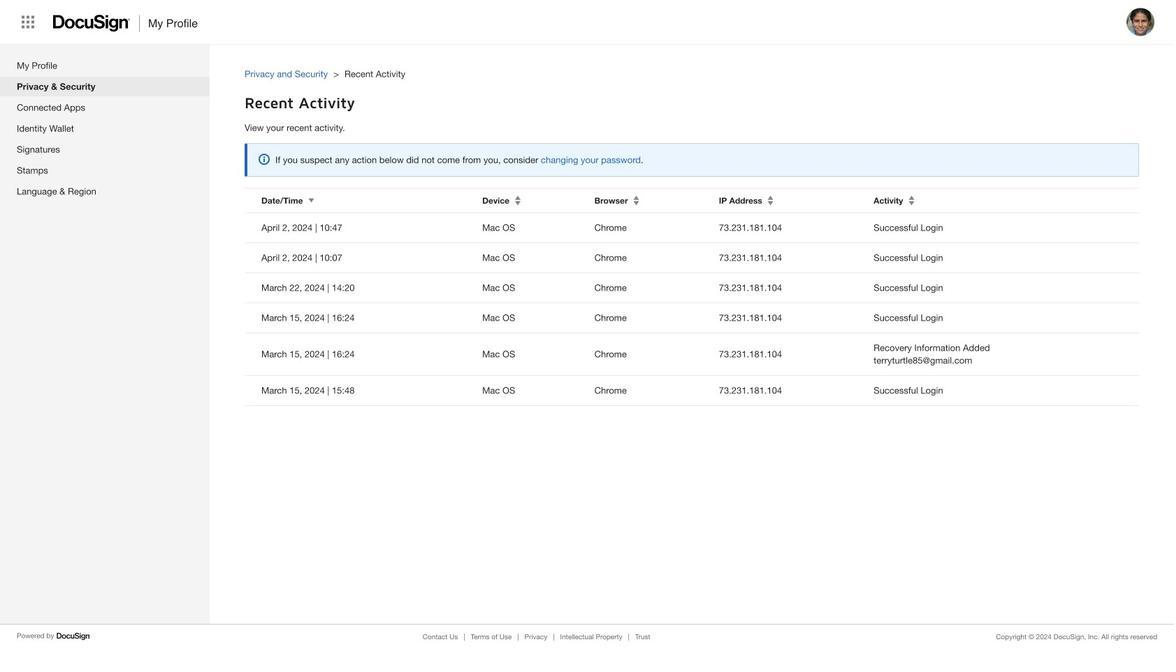 Task type: locate. For each thing, give the bounding box(es) containing it.
1 vertical spatial docusign image
[[56, 631, 91, 642]]

docusign image
[[53, 11, 131, 36], [56, 631, 91, 642]]

cell
[[245, 213, 474, 243], [474, 213, 586, 243], [586, 213, 711, 243], [711, 213, 866, 243], [866, 213, 1140, 243], [245, 243, 474, 273], [474, 243, 586, 273], [586, 243, 711, 273], [711, 243, 866, 273], [866, 243, 1140, 273], [245, 273, 474, 303], [474, 273, 586, 303], [586, 273, 711, 303], [711, 273, 866, 303], [866, 273, 1140, 303], [245, 303, 474, 333], [474, 303, 586, 333], [586, 303, 711, 333], [711, 303, 866, 333], [866, 303, 1140, 333], [245, 333, 474, 376], [474, 333, 586, 376], [586, 333, 711, 376], [711, 333, 866, 376], [245, 376, 474, 406], [474, 376, 586, 406], [586, 376, 711, 406], [711, 376, 866, 406], [866, 376, 1140, 406]]

breadcrumb region
[[245, 54, 1140, 84]]



Task type: describe. For each thing, give the bounding box(es) containing it.
0 vertical spatial docusign image
[[53, 11, 131, 36]]



Task type: vqa. For each thing, say whether or not it's contained in the screenshot.
Default profile image
no



